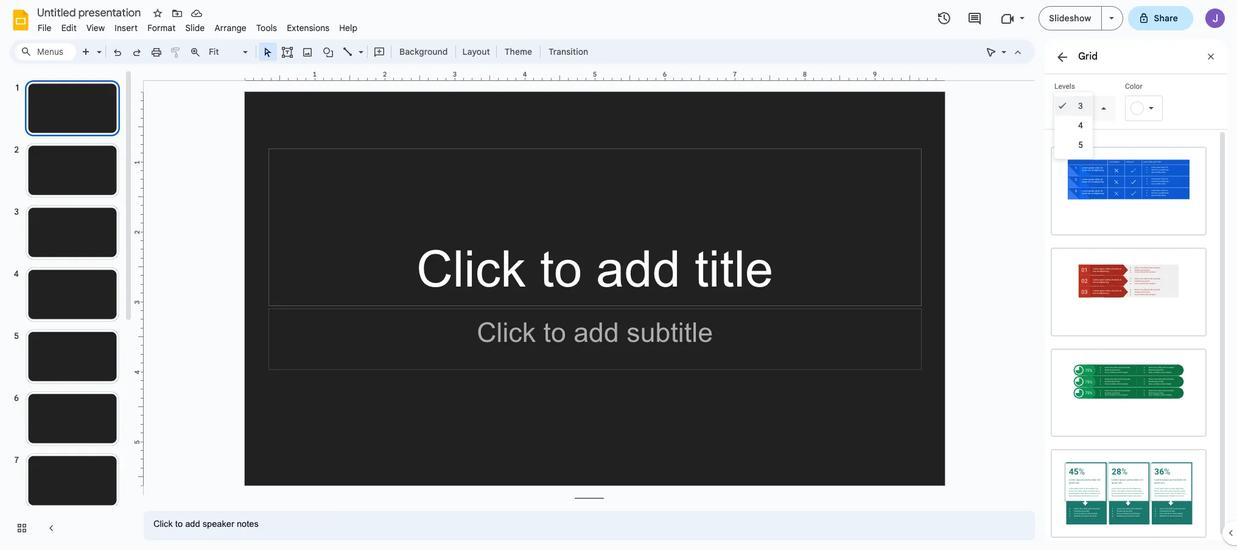 Task type: describe. For each thing, give the bounding box(es) containing it.
insert image image
[[300, 43, 314, 60]]

1 horizontal spatial 3
[[1078, 101, 1083, 111]]

presentation options image
[[1109, 17, 1114, 19]]

color button
[[1125, 82, 1186, 121]]

4
[[1078, 121, 1083, 130]]

shape image
[[321, 43, 335, 60]]

Three rows of information with arrow shape pointing rightward towards details. Accent color: #db4437, close to light red berry 1. radio
[[1045, 242, 1213, 342]]

extensions
[[287, 23, 330, 33]]

grid
[[1078, 51, 1098, 63]]

tools
[[256, 23, 277, 33]]

insert menu item
[[110, 21, 143, 35]]

color
[[1125, 82, 1142, 91]]

new slide with layout image
[[94, 44, 102, 48]]

arrange
[[215, 23, 247, 33]]

help menu item
[[334, 21, 362, 35]]

help
[[339, 23, 357, 33]]

navigation inside the grid "application"
[[0, 69, 134, 550]]

Three columns of information with percentages and arrows pointing down towards bulleted details. Accent color: #26a69a, close to green 11. radio
[[1045, 443, 1213, 544]]

share button
[[1128, 6, 1193, 30]]

menu bar banner
[[0, 0, 1237, 550]]

slide menu item
[[180, 21, 210, 35]]

theme
[[505, 46, 532, 57]]

4 5
[[1078, 121, 1083, 150]]

5
[[1078, 140, 1083, 150]]

levels
[[1054, 82, 1075, 91]]

Three rounded-edged rows of information with percentages and two columns of bulleted details. Accent color: #0f9d58, close to green 11. radio
[[1045, 342, 1213, 443]]

layout button
[[459, 43, 494, 61]]

arrange menu item
[[210, 21, 251, 35]]



Task type: locate. For each thing, give the bounding box(es) containing it.
mode and view toolbar
[[981, 40, 1028, 64]]

format
[[147, 23, 176, 33]]

menu bar containing file
[[33, 16, 362, 36]]

background
[[399, 46, 448, 57]]

view menu item
[[82, 21, 110, 35]]

transition
[[549, 46, 588, 57]]

Zoom field
[[205, 43, 253, 61]]

edit
[[61, 23, 77, 33]]

3
[[1078, 101, 1083, 111], [1060, 103, 1065, 113]]

list box
[[1054, 92, 1093, 159]]

slideshow button
[[1039, 6, 1102, 30]]

theme button
[[499, 43, 538, 61]]

list box containing 3
[[1054, 92, 1093, 159]]

background button
[[394, 43, 453, 61]]

insert
[[115, 23, 138, 33]]

3 up 4
[[1078, 101, 1083, 111]]

format menu item
[[143, 21, 180, 35]]

layout
[[462, 46, 490, 57]]

Zoom text field
[[207, 43, 241, 60]]

grid section
[[1045, 40, 1227, 544]]

3 down levels
[[1060, 103, 1065, 113]]

main toolbar
[[75, 43, 594, 61]]

Rename text field
[[33, 5, 148, 19]]

option group
[[1045, 130, 1218, 544]]

menu bar inside menu bar 'banner'
[[33, 16, 362, 36]]

Star checkbox
[[149, 5, 166, 22]]

edit menu item
[[56, 21, 82, 35]]

file menu item
[[33, 21, 56, 35]]

share
[[1154, 13, 1178, 24]]

option group inside grid section
[[1045, 130, 1218, 544]]

levels list box
[[1054, 82, 1115, 121]]

extensions menu item
[[282, 21, 334, 35]]

navigation
[[0, 69, 134, 550]]

grid application
[[0, 0, 1237, 550]]

slideshow
[[1049, 13, 1091, 24]]

menu bar
[[33, 16, 362, 36]]

slide
[[185, 23, 205, 33]]

tools menu item
[[251, 21, 282, 35]]

Menus field
[[15, 43, 76, 60]]

0 horizontal spatial 3
[[1060, 103, 1065, 113]]

Three rows of information with check marks and details. Accent color: #4285f4, close to cornflower blue. radio
[[1045, 141, 1213, 242]]

transition button
[[543, 43, 594, 61]]

3 inside levels list box
[[1060, 103, 1065, 113]]

view
[[86, 23, 105, 33]]

file
[[38, 23, 52, 33]]



Task type: vqa. For each thing, say whether or not it's contained in the screenshot.
menu bar
yes



